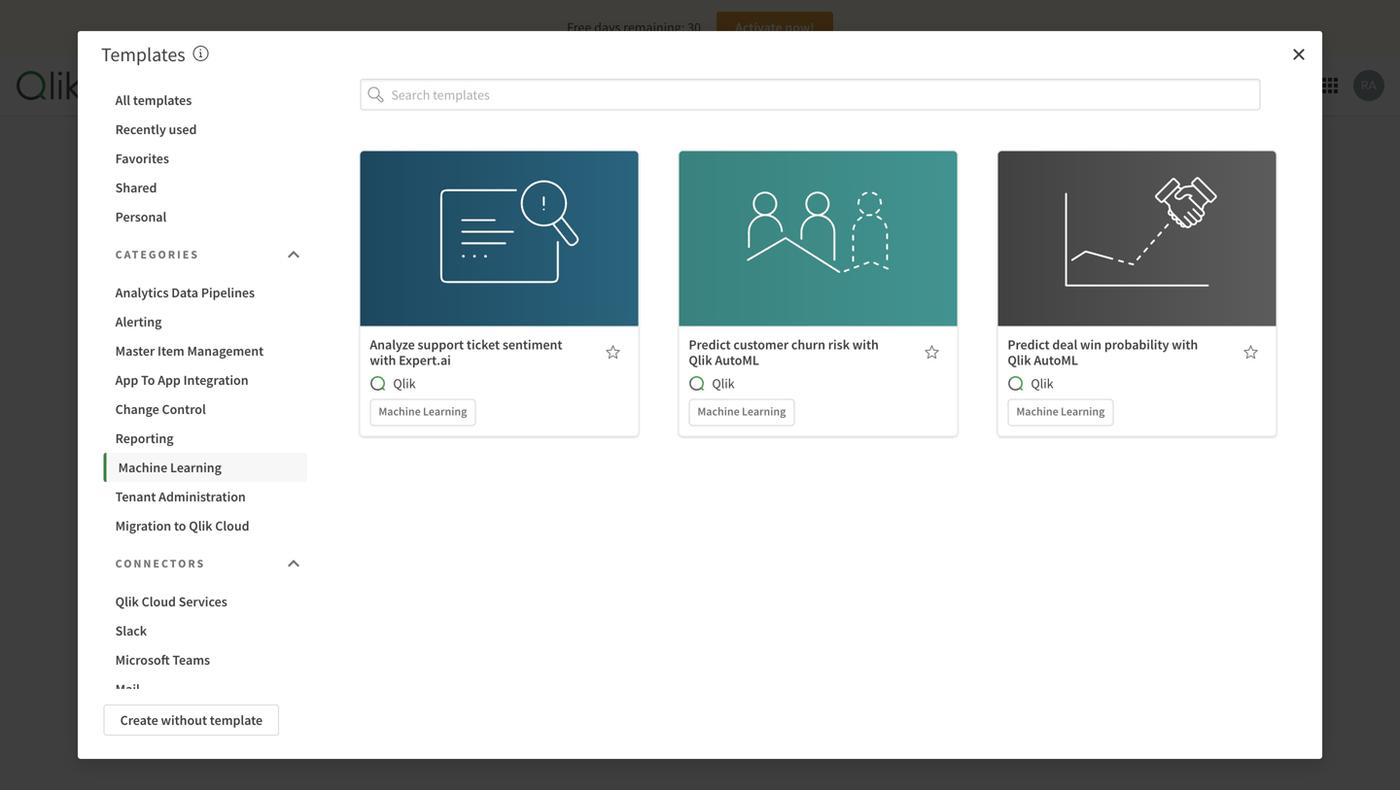 Task type: describe. For each thing, give the bounding box(es) containing it.
administration
[[159, 488, 246, 506]]

favorites button
[[104, 144, 307, 173]]

mail
[[115, 681, 140, 698]]

machine for predict customer churn risk with qlik automl
[[698, 404, 740, 419]]

with for predict customer churn risk with qlik automl
[[853, 336, 879, 354]]

recently
[[115, 121, 166, 138]]

slack button
[[104, 617, 307, 646]]

free
[[567, 18, 592, 36]]

2 app from the left
[[158, 372, 181, 389]]

activate now!
[[735, 18, 815, 36]]

qlik down expert.ai
[[393, 375, 416, 393]]

slack
[[115, 622, 147, 640]]

qlik up the slack
[[115, 593, 139, 611]]

management
[[187, 342, 264, 360]]

use template button for risk
[[757, 202, 879, 233]]

template for sentiment
[[485, 209, 538, 226]]

data
[[171, 284, 198, 301]]

deal
[[1053, 336, 1078, 354]]

all templates
[[115, 91, 192, 109]]

probability
[[1105, 336, 1169, 354]]

support
[[418, 336, 464, 354]]

risk
[[828, 336, 850, 354]]

use template button for sentiment
[[438, 202, 560, 233]]

details button for probability
[[1076, 245, 1198, 276]]

customer
[[734, 336, 789, 354]]

template for probability
[[1123, 209, 1176, 226]]

free days remaining: 30
[[567, 18, 701, 36]]

recently used
[[115, 121, 197, 138]]

alerting button
[[104, 307, 307, 337]]

1 horizontal spatial cloud
[[215, 517, 249, 535]]

expert.ai
[[399, 352, 451, 369]]

30
[[688, 18, 701, 36]]

create
[[120, 712, 158, 729]]

activate
[[735, 18, 783, 36]]

connectors
[[115, 556, 205, 571]]

qlik cloud services button
[[104, 587, 307, 617]]

add to favorites image
[[1243, 345, 1259, 360]]

templates
[[133, 91, 192, 109]]

microsoft teams button
[[104, 646, 307, 675]]

used
[[169, 121, 197, 138]]

learning inside machine learning button
[[170, 459, 222, 477]]

master
[[115, 342, 155, 360]]

machine for predict deal win probability with qlik automl
[[1017, 404, 1059, 419]]

reporting button
[[104, 424, 307, 453]]

use for win
[[1099, 209, 1120, 226]]

all templates button
[[104, 86, 307, 115]]

shared button
[[104, 173, 307, 202]]

use template for probability
[[1099, 209, 1176, 226]]

integration
[[183, 372, 249, 389]]

predict deal win probability with qlik automl
[[1008, 336, 1198, 369]]

alerting
[[115, 313, 162, 331]]

favorites
[[115, 150, 169, 167]]

categories
[[115, 247, 199, 262]]

machine learning inside machine learning button
[[118, 459, 222, 477]]

analyze
[[370, 336, 415, 354]]

qlik right qlik icon
[[712, 375, 735, 393]]

machine learning for customer
[[698, 404, 786, 419]]

migration to qlik cloud button
[[104, 512, 307, 541]]

app to app integration
[[115, 372, 249, 389]]

personal button
[[104, 202, 307, 231]]

create without template
[[120, 712, 263, 729]]

all
[[115, 91, 130, 109]]

analytics
[[115, 284, 169, 301]]

details for probability
[[1117, 252, 1157, 269]]

pipelines
[[201, 284, 255, 301]]

template inside button
[[210, 712, 263, 729]]

automations button
[[96, 54, 202, 117]]

analyze support ticket sentiment with expert.ai
[[370, 336, 563, 369]]

qlik image for predict deal win probability with qlik automl
[[1008, 376, 1023, 392]]

to
[[174, 517, 186, 535]]

categories button
[[104, 235, 307, 274]]

analytics data pipelines button
[[104, 278, 307, 307]]

template for risk
[[804, 209, 857, 226]]

app to app integration button
[[104, 366, 307, 395]]

add to favorites image for predict customer churn risk with qlik automl
[[924, 345, 940, 360]]

predict customer churn risk with qlik automl
[[689, 336, 879, 369]]

qlik inside predict deal win probability with qlik automl
[[1008, 352, 1031, 369]]

without
[[161, 712, 207, 729]]

shared
[[115, 179, 157, 196]]



Task type: locate. For each thing, give the bounding box(es) containing it.
1 use from the left
[[461, 209, 482, 226]]

close image
[[1292, 47, 1307, 62]]

1 details from the left
[[479, 252, 519, 269]]

details button for risk
[[757, 245, 879, 276]]

add to favorites image right the "risk"
[[924, 345, 940, 360]]

machine learning down qlik icon
[[698, 404, 786, 419]]

mail button
[[104, 675, 307, 704]]

predict for predict deal win probability with qlik automl
[[1008, 336, 1050, 354]]

details for sentiment
[[479, 252, 519, 269]]

remaining:
[[624, 18, 685, 36]]

learning for support
[[423, 404, 467, 419]]

automl for deal
[[1034, 352, 1078, 369]]

connections
[[352, 77, 425, 94]]

reporting
[[115, 430, 174, 447]]

activate now! link
[[717, 12, 833, 43]]

add to favorites image
[[605, 345, 621, 360], [924, 345, 940, 360]]

machine down qlik icon
[[698, 404, 740, 419]]

use for churn
[[780, 209, 801, 226]]

with right the "risk"
[[853, 336, 879, 354]]

predict for predict customer churn risk with qlik automl
[[689, 336, 731, 354]]

machine learning down deal
[[1017, 404, 1105, 419]]

0 horizontal spatial add to favorites image
[[605, 345, 621, 360]]

machine inside button
[[118, 459, 167, 477]]

recently used button
[[104, 115, 307, 144]]

migration to qlik cloud
[[115, 517, 249, 535]]

master item management button
[[104, 337, 307, 366]]

microsoft teams
[[115, 652, 210, 669]]

qlik cloud services
[[115, 593, 227, 611]]

1 horizontal spatial with
[[853, 336, 879, 354]]

now!
[[785, 18, 815, 36]]

with for analyze support ticket sentiment with expert.ai
[[370, 352, 396, 369]]

predict inside 'predict customer churn risk with qlik automl'
[[689, 336, 731, 354]]

automl
[[715, 352, 759, 369], [1034, 352, 1078, 369]]

1 details button from the left
[[438, 245, 560, 276]]

automations
[[112, 77, 187, 94]]

qlik image for analyze support ticket sentiment with expert.ai
[[370, 376, 385, 392]]

with right probability
[[1172, 336, 1198, 354]]

1 horizontal spatial details button
[[757, 245, 879, 276]]

app
[[115, 372, 138, 389], [158, 372, 181, 389]]

0 horizontal spatial use template button
[[438, 202, 560, 233]]

2 predict from the left
[[1008, 336, 1050, 354]]

add to favorites image for analyze support ticket sentiment with expert.ai
[[605, 345, 621, 360]]

use template button
[[438, 202, 560, 233], [757, 202, 879, 233], [1076, 202, 1198, 233]]

3 use template from the left
[[1099, 209, 1176, 226]]

1 use template from the left
[[461, 209, 538, 226]]

services
[[179, 593, 227, 611]]

qlik left deal
[[1008, 352, 1031, 369]]

machine learning down expert.ai
[[379, 404, 467, 419]]

Search templates text field
[[391, 79, 1261, 111]]

0 horizontal spatial cloud
[[142, 593, 176, 611]]

churn
[[792, 336, 826, 354]]

qlik image down analyze
[[370, 376, 385, 392]]

0 horizontal spatial automl
[[715, 352, 759, 369]]

0 vertical spatial cloud
[[215, 517, 249, 535]]

1 qlik image from the left
[[370, 376, 385, 392]]

3 details button from the left
[[1076, 245, 1198, 276]]

1 horizontal spatial details
[[798, 252, 838, 269]]

1 horizontal spatial predict
[[1008, 336, 1050, 354]]

1 horizontal spatial use template button
[[757, 202, 879, 233]]

2 add to favorites image from the left
[[924, 345, 940, 360]]

1 predict from the left
[[689, 336, 731, 354]]

control
[[162, 401, 206, 418]]

1 app from the left
[[115, 372, 138, 389]]

qlik down deal
[[1031, 375, 1054, 393]]

templates are pre-built automations that help you automate common business workflows. get started by selecting one of the pre-built templates or choose the blank canvas to build an automation from scratch. tooltip
[[193, 42, 209, 67]]

qlik image
[[370, 376, 385, 392], [1008, 376, 1023, 392]]

microsoft
[[115, 652, 170, 669]]

qlik up qlik icon
[[689, 352, 712, 369]]

1 automl from the left
[[715, 352, 759, 369]]

learning down expert.ai
[[423, 404, 467, 419]]

with inside analyze support ticket sentiment with expert.ai
[[370, 352, 396, 369]]

details up churn
[[798, 252, 838, 269]]

app left "to"
[[115, 372, 138, 389]]

master item management
[[115, 342, 264, 360]]

machine learning for deal
[[1017, 404, 1105, 419]]

tenant administration
[[115, 488, 246, 506]]

0 horizontal spatial qlik image
[[370, 376, 385, 392]]

2 horizontal spatial use template
[[1099, 209, 1176, 226]]

2 horizontal spatial details button
[[1076, 245, 1198, 276]]

create without template button
[[104, 705, 279, 736]]

2 horizontal spatial use
[[1099, 209, 1120, 226]]

machine learning for support
[[379, 404, 467, 419]]

qlik right "to"
[[189, 517, 212, 535]]

tenant
[[115, 488, 156, 506]]

connectors button
[[104, 545, 307, 584]]

change control
[[115, 401, 206, 418]]

1 horizontal spatial add to favorites image
[[924, 345, 940, 360]]

predict inside predict deal win probability with qlik automl
[[1008, 336, 1050, 354]]

use for ticket
[[461, 209, 482, 226]]

change control button
[[104, 395, 307, 424]]

learning up administration
[[170, 459, 222, 477]]

2 use from the left
[[780, 209, 801, 226]]

cloud down tenant administration button
[[215, 517, 249, 535]]

2 details button from the left
[[757, 245, 879, 276]]

automl inside 'predict customer churn risk with qlik automl'
[[715, 352, 759, 369]]

machine down reporting
[[118, 459, 167, 477]]

connections button
[[336, 54, 441, 117]]

qlik
[[689, 352, 712, 369], [1008, 352, 1031, 369], [393, 375, 416, 393], [712, 375, 735, 393], [1031, 375, 1054, 393], [189, 517, 212, 535], [115, 593, 139, 611]]

details up ticket
[[479, 252, 519, 269]]

personal
[[115, 208, 167, 226]]

predict left deal
[[1008, 336, 1050, 354]]

details up probability
[[1117, 252, 1157, 269]]

details button
[[438, 245, 560, 276], [757, 245, 879, 276], [1076, 245, 1198, 276]]

details button up probability
[[1076, 245, 1198, 276]]

with inside predict deal win probability with qlik automl
[[1172, 336, 1198, 354]]

tab list containing automations
[[96, 54, 441, 117]]

2 horizontal spatial with
[[1172, 336, 1198, 354]]

1 use template button from the left
[[438, 202, 560, 233]]

automl for customer
[[715, 352, 759, 369]]

add to favorites image right sentiment
[[605, 345, 621, 360]]

2 horizontal spatial details
[[1117, 252, 1157, 269]]

machine down deal
[[1017, 404, 1059, 419]]

qlik image down predict deal win probability with qlik automl
[[1008, 376, 1023, 392]]

1 horizontal spatial qlik image
[[1008, 376, 1023, 392]]

3 use template button from the left
[[1076, 202, 1198, 233]]

2 automl from the left
[[1034, 352, 1078, 369]]

2 use template button from the left
[[757, 202, 879, 233]]

with left expert.ai
[[370, 352, 396, 369]]

machine down expert.ai
[[379, 404, 421, 419]]

2 use template from the left
[[780, 209, 857, 226]]

0 horizontal spatial app
[[115, 372, 138, 389]]

0 horizontal spatial use
[[461, 209, 482, 226]]

with
[[853, 336, 879, 354], [1172, 336, 1198, 354], [370, 352, 396, 369]]

learning down predict deal win probability with qlik automl
[[1061, 404, 1105, 419]]

teams
[[173, 652, 210, 669]]

0 horizontal spatial use template
[[461, 209, 538, 226]]

item
[[158, 342, 185, 360]]

machine learning button
[[104, 453, 307, 482]]

qlik image
[[689, 376, 704, 392]]

ticket
[[467, 336, 500, 354]]

with inside 'predict customer churn risk with qlik automl'
[[853, 336, 879, 354]]

tenant administration button
[[104, 482, 307, 512]]

automl left churn
[[715, 352, 759, 369]]

1 add to favorites image from the left
[[605, 345, 621, 360]]

1 horizontal spatial automl
[[1034, 352, 1078, 369]]

learning for deal
[[1061, 404, 1105, 419]]

to
[[141, 372, 155, 389]]

cloud
[[215, 517, 249, 535], [142, 593, 176, 611]]

use template button for probability
[[1076, 202, 1198, 233]]

0 horizontal spatial predict
[[689, 336, 731, 354]]

cloud down connectors
[[142, 593, 176, 611]]

templates are pre-built automations that help you automate common business workflows. get started by selecting one of the pre-built templates or choose the blank canvas to build an automation from scratch. image
[[193, 46, 209, 61]]

1 horizontal spatial use template
[[780, 209, 857, 226]]

learning for customer
[[742, 404, 786, 419]]

predict
[[689, 336, 731, 354], [1008, 336, 1050, 354]]

use template for risk
[[780, 209, 857, 226]]

0 horizontal spatial details
[[479, 252, 519, 269]]

change
[[115, 401, 159, 418]]

use
[[461, 209, 482, 226], [780, 209, 801, 226], [1099, 209, 1120, 226]]

2 qlik image from the left
[[1008, 376, 1023, 392]]

1 horizontal spatial app
[[158, 372, 181, 389]]

details
[[479, 252, 519, 269], [798, 252, 838, 269], [1117, 252, 1157, 269]]

details button up ticket
[[438, 245, 560, 276]]

predict up qlik icon
[[689, 336, 731, 354]]

qlik inside 'predict customer churn risk with qlik automl'
[[689, 352, 712, 369]]

3 details from the left
[[1117, 252, 1157, 269]]

analytics data pipelines
[[115, 284, 255, 301]]

templates
[[101, 42, 185, 67]]

machine learning up tenant administration
[[118, 459, 222, 477]]

1 horizontal spatial use
[[780, 209, 801, 226]]

automl inside predict deal win probability with qlik automl
[[1034, 352, 1078, 369]]

machine for analyze support ticket sentiment with expert.ai
[[379, 404, 421, 419]]

automl left win
[[1034, 352, 1078, 369]]

3 use from the left
[[1099, 209, 1120, 226]]

tab list
[[96, 54, 441, 117]]

machine
[[379, 404, 421, 419], [698, 404, 740, 419], [1017, 404, 1059, 419], [118, 459, 167, 477]]

details button up churn
[[757, 245, 879, 276]]

sentiment
[[503, 336, 563, 354]]

0 horizontal spatial with
[[370, 352, 396, 369]]

days
[[594, 18, 621, 36]]

with for predict deal win probability with qlik automl
[[1172, 336, 1198, 354]]

learning down 'predict customer churn risk with qlik automl' at the top of page
[[742, 404, 786, 419]]

app right "to"
[[158, 372, 181, 389]]

use template for sentiment
[[461, 209, 538, 226]]

use template
[[461, 209, 538, 226], [780, 209, 857, 226], [1099, 209, 1176, 226]]

2 details from the left
[[798, 252, 838, 269]]

migration
[[115, 517, 171, 535]]

template
[[485, 209, 538, 226], [804, 209, 857, 226], [1123, 209, 1176, 226], [210, 712, 263, 729]]

2 horizontal spatial use template button
[[1076, 202, 1198, 233]]

learning
[[423, 404, 467, 419], [742, 404, 786, 419], [1061, 404, 1105, 419], [170, 459, 222, 477]]

0 horizontal spatial details button
[[438, 245, 560, 276]]

details for risk
[[798, 252, 838, 269]]

win
[[1081, 336, 1102, 354]]

1 vertical spatial cloud
[[142, 593, 176, 611]]

details button for sentiment
[[438, 245, 560, 276]]



Task type: vqa. For each thing, say whether or not it's contained in the screenshot.
menu item corresponding to My new sheet (1) sheet is selected. Press the Spacebar or Enter key to open My new sheet (1) sheet. Use the right and left arrow keys to navigate. "element" at the bottom of the page
no



